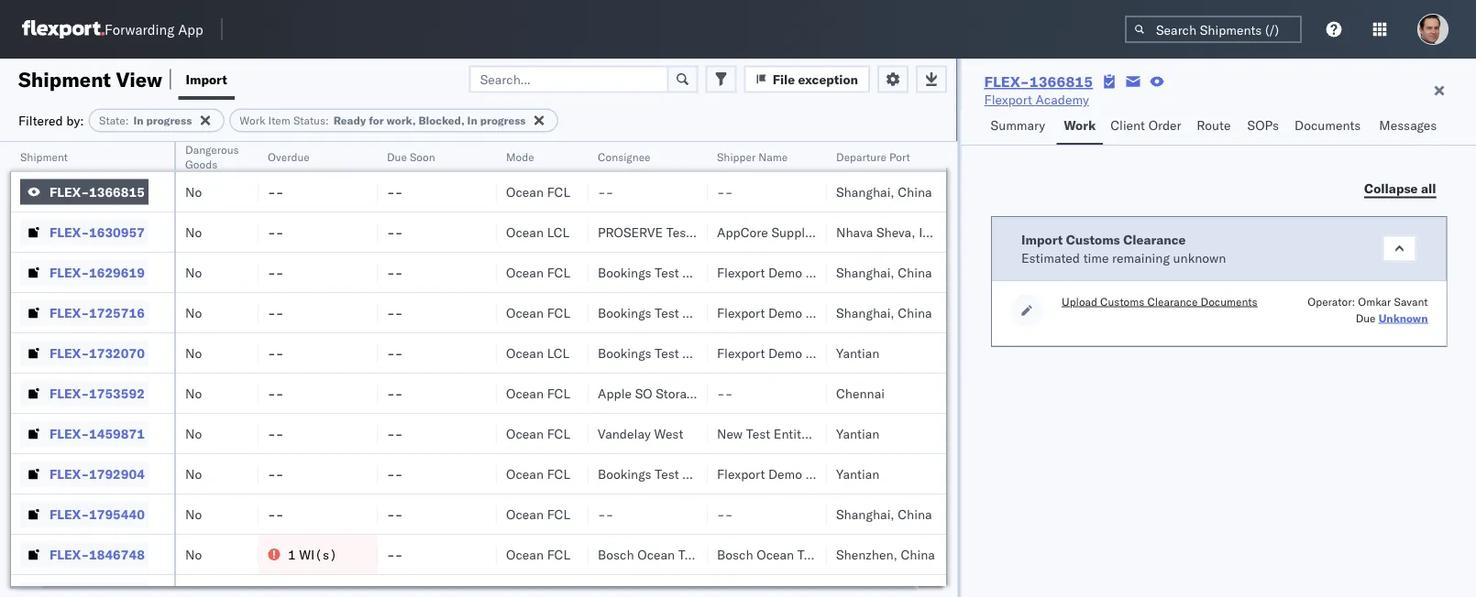 Task type: locate. For each thing, give the bounding box(es) containing it.
resize handle column header
[[152, 142, 174, 598], [237, 142, 259, 598], [356, 142, 378, 598], [475, 142, 497, 598], [567, 142, 589, 598], [686, 142, 708, 598], [805, 142, 827, 598], [924, 142, 946, 598]]

0 vertical spatial yantian
[[836, 345, 880, 361]]

0 horizontal spatial documents
[[1200, 295, 1257, 309]]

flex- up flexport academy
[[985, 72, 1030, 91]]

nhava sheva, india
[[836, 224, 948, 240]]

progress down view
[[146, 114, 192, 127]]

5 ocean fcl from the top
[[506, 426, 570, 442]]

ocean fcl
[[506, 184, 570, 200], [506, 265, 570, 281], [506, 305, 570, 321], [506, 386, 570, 402], [506, 426, 570, 442], [506, 466, 570, 482], [506, 507, 570, 523], [506, 547, 570, 563]]

flex- inside the flex-1846748 button
[[50, 547, 89, 563]]

customs inside import customs clearance estimated time remaining unknown
[[1066, 232, 1120, 248]]

0 horizontal spatial import
[[186, 71, 227, 87]]

8 fcl from the top
[[547, 547, 570, 563]]

flex-1366815 down shipment button
[[50, 184, 145, 200]]

india
[[919, 224, 948, 240]]

savant
[[1394, 295, 1428, 309]]

0 vertical spatial clearance
[[1123, 232, 1186, 248]]

port
[[890, 150, 910, 164]]

yantian for flex-1459871
[[836, 426, 880, 442]]

1 lcl from the top
[[547, 224, 570, 240]]

1 co. from the top
[[854, 265, 872, 281]]

1 vertical spatial clearance
[[1147, 295, 1198, 309]]

flex- for the flex-1846748 button
[[50, 547, 89, 563]]

4 bookings test consignee from the top
[[598, 466, 744, 482]]

3 fcl from the top
[[547, 305, 570, 321]]

unknown
[[1379, 311, 1428, 325]]

4 fcl from the top
[[547, 386, 570, 402]]

flex-1630957 button
[[20, 220, 148, 245]]

shanghai,
[[836, 184, 895, 200], [836, 265, 895, 281], [836, 305, 895, 321], [836, 507, 895, 523]]

6 ocean fcl from the top
[[506, 466, 570, 482]]

mode button
[[497, 146, 570, 164]]

flex- down flex-1459871 button
[[50, 466, 89, 482]]

ocean lcl for bookings test consignee
[[506, 345, 570, 361]]

dangerous
[[185, 143, 239, 156]]

ocean for 1846748
[[506, 547, 544, 563]]

shipper for flex-1629619
[[806, 265, 851, 281]]

3 yantian from the top
[[836, 466, 880, 482]]

2 demo from the top
[[768, 305, 803, 321]]

china for flex-1846748
[[901, 547, 935, 563]]

china
[[898, 184, 932, 200], [898, 265, 932, 281], [898, 305, 932, 321], [898, 507, 932, 523], [901, 547, 935, 563]]

4 bookings from the top
[[598, 466, 652, 482]]

4 co. from the top
[[854, 466, 872, 482]]

1 bosch ocean test from the left
[[598, 547, 703, 563]]

1 vertical spatial shipment
[[20, 150, 68, 164]]

shipment inside button
[[20, 150, 68, 164]]

flex- down flex-1795440 button
[[50, 547, 89, 563]]

flexport for 1725716
[[717, 305, 765, 321]]

resize handle column header for dangerous goods
[[237, 142, 259, 598]]

shanghai, china
[[836, 184, 932, 200], [836, 265, 932, 281], [836, 305, 932, 321], [836, 507, 932, 523]]

flex-1366815 inside button
[[50, 184, 145, 200]]

1 vertical spatial yantian
[[836, 426, 880, 442]]

5 resize handle column header from the left
[[567, 142, 589, 598]]

flex- inside flex-1753592 button
[[50, 386, 89, 402]]

demo for 1629619
[[768, 265, 803, 281]]

flexport. image
[[22, 20, 105, 39]]

: down view
[[125, 114, 129, 127]]

flex- inside flex-1629619 'button'
[[50, 265, 89, 281]]

flex- down flex-1630957 'button'
[[50, 265, 89, 281]]

flex-1366815
[[985, 72, 1093, 91], [50, 184, 145, 200]]

2 bosch from the left
[[717, 547, 753, 563]]

1 horizontal spatial in
[[467, 114, 478, 127]]

4 shanghai, china from the top
[[836, 507, 932, 523]]

3 ocean fcl from the top
[[506, 305, 570, 321]]

1 shanghai, china from the top
[[836, 184, 932, 200]]

6 resize handle column header from the left
[[686, 142, 708, 598]]

import down "app"
[[186, 71, 227, 87]]

1 vertical spatial customs
[[1100, 295, 1144, 309]]

1 horizontal spatial flex-1366815
[[985, 72, 1093, 91]]

due down the operator: omkar savant
[[1356, 311, 1376, 325]]

0 vertical spatial due
[[387, 150, 407, 164]]

work left item
[[240, 114, 265, 127]]

3 demo from the top
[[768, 345, 803, 361]]

no for flex-1753592
[[185, 386, 202, 402]]

1 horizontal spatial due
[[1356, 311, 1376, 325]]

flex- down flex-1366815 button
[[50, 224, 89, 240]]

7 no from the top
[[185, 426, 202, 442]]

2 shanghai, from the top
[[836, 265, 895, 281]]

route
[[1197, 117, 1231, 133]]

4 shanghai, from the top
[[836, 507, 895, 523]]

2 fcl from the top
[[547, 265, 570, 281]]

0 horizontal spatial progress
[[146, 114, 192, 127]]

1629619
[[89, 265, 145, 281]]

consignee inside button
[[598, 150, 651, 164]]

china for flex-1366815
[[898, 184, 932, 200]]

work button
[[1057, 109, 1103, 145]]

2 ocean lcl from the top
[[506, 345, 570, 361]]

departure
[[836, 150, 887, 164]]

documents button
[[1288, 109, 1372, 145]]

0 horizontal spatial work
[[240, 114, 265, 127]]

flex-1366815 button
[[20, 179, 148, 205]]

status
[[293, 114, 326, 127]]

0 vertical spatial 1366815
[[1030, 72, 1093, 91]]

demo
[[768, 265, 803, 281], [768, 305, 803, 321], [768, 345, 803, 361], [768, 466, 803, 482]]

flex- down flex-1732070 button
[[50, 386, 89, 402]]

no for flex-1629619
[[185, 265, 202, 281]]

1 ocean lcl from the top
[[506, 224, 570, 240]]

lcl for proserve
[[547, 224, 570, 240]]

shanghai, up 'chennai'
[[836, 305, 895, 321]]

documents right 'sops' button
[[1295, 117, 1361, 133]]

test
[[666, 224, 691, 240], [655, 265, 679, 281], [655, 305, 679, 321], [655, 345, 679, 361], [746, 426, 771, 442], [655, 466, 679, 482], [678, 547, 703, 563], [798, 547, 822, 563]]

no for flex-1630957
[[185, 224, 202, 240]]

1 yantian from the top
[[836, 345, 880, 361]]

shenzhen, china
[[836, 547, 935, 563]]

1 demo from the top
[[768, 265, 803, 281]]

3 resize handle column header from the left
[[356, 142, 378, 598]]

flex- inside flex-1795440 button
[[50, 507, 89, 523]]

1 bosch from the left
[[598, 547, 634, 563]]

import
[[186, 71, 227, 87], [1021, 232, 1063, 248]]

flex- inside flex-1792904 button
[[50, 466, 89, 482]]

flex-1732070 button
[[20, 341, 148, 366]]

8 no from the top
[[185, 466, 202, 482]]

2 yantian from the top
[[836, 426, 880, 442]]

shipment down filtered
[[20, 150, 68, 164]]

bosch ocean test
[[598, 547, 703, 563], [717, 547, 822, 563]]

0 vertical spatial flex-1366815
[[985, 72, 1093, 91]]

flex- for flex-1459871 button
[[50, 426, 89, 442]]

shipper for flex-1792904
[[806, 466, 851, 482]]

1 flexport demo shipper co. from the top
[[717, 265, 872, 281]]

0 horizontal spatial 1366815
[[89, 184, 145, 200]]

flex- down flex-1792904 button
[[50, 507, 89, 523]]

1 bookings test consignee from the top
[[598, 265, 744, 281]]

flex- inside flex-1732070 button
[[50, 345, 89, 361]]

0 horizontal spatial in
[[133, 114, 144, 127]]

flexport demo shipper co. for 1725716
[[717, 305, 872, 321]]

flex- down the "flex-1725716" button
[[50, 345, 89, 361]]

flex-1629619
[[50, 265, 145, 281]]

bookings test consignee for flex-1732070
[[598, 345, 744, 361]]

1 ocean fcl from the top
[[506, 184, 570, 200]]

china for flex-1795440
[[898, 507, 932, 523]]

1 horizontal spatial progress
[[480, 114, 526, 127]]

shanghai, for flex-1725716
[[836, 305, 895, 321]]

1366815 up academy on the top of the page
[[1030, 72, 1093, 91]]

flex-1753592
[[50, 386, 145, 402]]

import up estimated in the top of the page
[[1021, 232, 1063, 248]]

1 horizontal spatial work
[[1064, 117, 1096, 133]]

1 fcl from the top
[[547, 184, 570, 200]]

co. for 1629619
[[854, 265, 872, 281]]

0 vertical spatial import
[[186, 71, 227, 87]]

in right state
[[133, 114, 144, 127]]

flex- inside flex-1459871 button
[[50, 426, 89, 442]]

flex- inside the "flex-1725716" button
[[50, 305, 89, 321]]

2 vertical spatial yantian
[[836, 466, 880, 482]]

clearance down unknown in the top right of the page
[[1147, 295, 1198, 309]]

shanghai, down the departure
[[836, 184, 895, 200]]

0 horizontal spatial due
[[387, 150, 407, 164]]

4 demo from the top
[[768, 466, 803, 482]]

shipment up by:
[[18, 66, 111, 92]]

1 vertical spatial lcl
[[547, 345, 570, 361]]

3 flexport demo shipper co. from the top
[[717, 345, 872, 361]]

8 resize handle column header from the left
[[924, 142, 946, 598]]

1366815
[[1030, 72, 1093, 91], [89, 184, 145, 200]]

messages button
[[1372, 109, 1447, 145]]

work inside button
[[1064, 117, 1096, 133]]

fcl
[[547, 184, 570, 200], [547, 265, 570, 281], [547, 305, 570, 321], [547, 386, 570, 402], [547, 426, 570, 442], [547, 466, 570, 482], [547, 507, 570, 523], [547, 547, 570, 563]]

ocean fcl for flex-1846748
[[506, 547, 570, 563]]

flex- for the "flex-1725716" button
[[50, 305, 89, 321]]

3 shanghai, from the top
[[836, 305, 895, 321]]

6 no from the top
[[185, 386, 202, 402]]

flex-
[[985, 72, 1030, 91], [50, 184, 89, 200], [50, 224, 89, 240], [50, 265, 89, 281], [50, 305, 89, 321], [50, 345, 89, 361], [50, 386, 89, 402], [50, 426, 89, 442], [50, 466, 89, 482], [50, 507, 89, 523], [50, 547, 89, 563]]

9 no from the top
[[185, 507, 202, 523]]

flex- for flex-1630957 'button'
[[50, 224, 89, 240]]

in
[[133, 114, 144, 127], [467, 114, 478, 127]]

0 horizontal spatial bosch
[[598, 547, 634, 563]]

fcl for flex-1753592
[[547, 386, 570, 402]]

shipper
[[717, 150, 756, 164], [806, 265, 851, 281], [806, 305, 851, 321], [806, 345, 851, 361], [806, 466, 851, 482]]

flex- down flex-1629619 'button'
[[50, 305, 89, 321]]

overdue
[[268, 150, 310, 164]]

0 horizontal spatial :
[[125, 114, 129, 127]]

shanghai, china for flex-1629619
[[836, 265, 932, 281]]

1 horizontal spatial documents
[[1295, 117, 1361, 133]]

ocean
[[506, 184, 544, 200], [506, 224, 544, 240], [506, 265, 544, 281], [506, 305, 544, 321], [506, 345, 544, 361], [506, 386, 544, 402], [506, 426, 544, 442], [506, 466, 544, 482], [506, 507, 544, 523], [506, 547, 544, 563], [638, 547, 675, 563], [757, 547, 794, 563]]

1 progress from the left
[[146, 114, 192, 127]]

flex-1846748 button
[[20, 542, 148, 568]]

3 no from the top
[[185, 265, 202, 281]]

6 fcl from the top
[[547, 466, 570, 482]]

1 : from the left
[[125, 114, 129, 127]]

3 bookings test consignee from the top
[[598, 345, 744, 361]]

shanghai, up "shenzhen,"
[[836, 507, 895, 523]]

1 shanghai, from the top
[[836, 184, 895, 200]]

1 no from the top
[[185, 184, 202, 200]]

collapse all
[[1364, 180, 1436, 196]]

3 shanghai, china from the top
[[836, 305, 932, 321]]

2 ocean fcl from the top
[[506, 265, 570, 281]]

0 horizontal spatial flex-1366815
[[50, 184, 145, 200]]

1 horizontal spatial bosch ocean test
[[717, 547, 822, 563]]

1 vertical spatial flex-1366815
[[50, 184, 145, 200]]

lcl
[[547, 224, 570, 240], [547, 345, 570, 361]]

7 ocean fcl from the top
[[506, 507, 570, 523]]

1 bookings from the top
[[598, 265, 652, 281]]

clearance inside import customs clearance estimated time remaining unknown
[[1123, 232, 1186, 248]]

flex-1459871 button
[[20, 421, 148, 447]]

in right blocked,
[[467, 114, 478, 127]]

flex-1753592 button
[[20, 381, 148, 407]]

import inside button
[[186, 71, 227, 87]]

customs inside button
[[1100, 295, 1144, 309]]

1 vertical spatial ocean lcl
[[506, 345, 570, 361]]

1 horizontal spatial import
[[1021, 232, 1063, 248]]

0 vertical spatial documents
[[1295, 117, 1361, 133]]

work down academy on the top of the page
[[1064, 117, 1096, 133]]

2 bookings test consignee from the top
[[598, 305, 744, 321]]

1 vertical spatial 1366815
[[89, 184, 145, 200]]

ocean for 1725716
[[506, 305, 544, 321]]

flex- down flex-1753592 button
[[50, 426, 89, 442]]

ocean for 1732070
[[506, 345, 544, 361]]

import inside import customs clearance estimated time remaining unknown
[[1021, 232, 1063, 248]]

documents inside the documents button
[[1295, 117, 1361, 133]]

fcl for flex-1459871
[[547, 426, 570, 442]]

5 fcl from the top
[[547, 426, 570, 442]]

1846748
[[89, 547, 145, 563]]

0 vertical spatial shipment
[[18, 66, 111, 92]]

7 fcl from the top
[[547, 507, 570, 523]]

1459871
[[89, 426, 145, 442]]

1 resize handle column header from the left
[[152, 142, 174, 598]]

shanghai, china for flex-1366815
[[836, 184, 932, 200]]

4 flexport demo shipper co. from the top
[[717, 466, 872, 482]]

flex- down shipment button
[[50, 184, 89, 200]]

3 bookings from the top
[[598, 345, 652, 361]]

4 no from the top
[[185, 305, 202, 321]]

flex- inside flex-1630957 'button'
[[50, 224, 89, 240]]

0 horizontal spatial bosch ocean test
[[598, 547, 703, 563]]

--
[[268, 184, 284, 200], [387, 184, 403, 200], [598, 184, 614, 200], [717, 184, 733, 200], [268, 224, 284, 240], [387, 224, 403, 240], [268, 265, 284, 281], [387, 265, 403, 281], [268, 305, 284, 321], [387, 305, 403, 321], [268, 345, 284, 361], [387, 345, 403, 361], [268, 386, 284, 402], [387, 386, 403, 402], [717, 386, 733, 402], [268, 426, 284, 442], [387, 426, 403, 442], [268, 466, 284, 482], [387, 466, 403, 482], [268, 507, 284, 523], [387, 507, 403, 523], [598, 507, 614, 523], [717, 507, 733, 523], [387, 547, 403, 563]]

route button
[[1190, 109, 1240, 145]]

bookings test consignee
[[598, 265, 744, 281], [598, 305, 744, 321], [598, 345, 744, 361], [598, 466, 744, 482]]

1 horizontal spatial :
[[326, 114, 329, 127]]

1366815 up 1630957
[[89, 184, 145, 200]]

shanghai, for flex-1629619
[[836, 265, 895, 281]]

flex-1366815 up flexport academy
[[985, 72, 1093, 91]]

:
[[125, 114, 129, 127], [326, 114, 329, 127]]

blocked,
[[419, 114, 465, 127]]

supply
[[772, 224, 812, 240]]

work
[[240, 114, 265, 127], [1064, 117, 1096, 133]]

clearance
[[1123, 232, 1186, 248], [1147, 295, 1198, 309]]

customs up time in the right of the page
[[1066, 232, 1120, 248]]

flex-1725716
[[50, 305, 145, 321]]

clearance up remaining
[[1123, 232, 1186, 248]]

2 shanghai, china from the top
[[836, 265, 932, 281]]

flex- for flex-1753592 button
[[50, 386, 89, 402]]

ocean for 1366815
[[506, 184, 544, 200]]

2 no from the top
[[185, 224, 202, 240]]

co. for 1732070
[[854, 345, 872, 361]]

flex- inside flex-1366815 button
[[50, 184, 89, 200]]

work for work item status : ready for work, blocked, in progress
[[240, 114, 265, 127]]

shanghai, down nhava
[[836, 265, 895, 281]]

flex- for flex-1629619 'button'
[[50, 265, 89, 281]]

1795440
[[89, 507, 145, 523]]

no for flex-1366815
[[185, 184, 202, 200]]

consignee
[[598, 150, 651, 164], [683, 265, 744, 281], [683, 305, 744, 321], [683, 345, 744, 361], [683, 466, 744, 482]]

2 flexport demo shipper co. from the top
[[717, 305, 872, 321]]

resize handle column header for shipper name
[[805, 142, 827, 598]]

1 vertical spatial documents
[[1200, 295, 1257, 309]]

operator: omkar savant
[[1308, 295, 1428, 309]]

name
[[759, 150, 788, 164]]

ocean for 1630957
[[506, 224, 544, 240]]

bookings
[[598, 265, 652, 281], [598, 305, 652, 321], [598, 345, 652, 361], [598, 466, 652, 482]]

demo for 1725716
[[768, 305, 803, 321]]

customs right upload
[[1100, 295, 1144, 309]]

1 vertical spatial import
[[1021, 232, 1063, 248]]

resize handle column header for shipment
[[152, 142, 174, 598]]

co.
[[854, 265, 872, 281], [854, 305, 872, 321], [854, 345, 872, 361], [854, 466, 872, 482]]

customs for import
[[1066, 232, 1120, 248]]

flex-1629619 button
[[20, 260, 148, 286]]

2 in from the left
[[467, 114, 478, 127]]

4 ocean fcl from the top
[[506, 386, 570, 402]]

shipment button
[[11, 146, 156, 164]]

due
[[387, 150, 407, 164], [1356, 311, 1376, 325]]

work item status : ready for work, blocked, in progress
[[240, 114, 526, 127]]

2 resize handle column header from the left
[[237, 142, 259, 598]]

consignee for flex-1629619
[[683, 265, 744, 281]]

8 ocean fcl from the top
[[506, 547, 570, 563]]

shanghai, for flex-1795440
[[836, 507, 895, 523]]

flex- for flex-1366815 button
[[50, 184, 89, 200]]

upload customs clearance documents button
[[1062, 294, 1257, 311]]

10 no from the top
[[185, 547, 202, 563]]

7 resize handle column header from the left
[[805, 142, 827, 598]]

0 vertical spatial ocean lcl
[[506, 224, 570, 240]]

ocean fcl for flex-1629619
[[506, 265, 570, 281]]

summary button
[[984, 109, 1057, 145]]

1 vertical spatial due
[[1356, 311, 1376, 325]]

shipper for flex-1725716
[[806, 305, 851, 321]]

5 no from the top
[[185, 345, 202, 361]]

documents
[[1295, 117, 1361, 133], [1200, 295, 1257, 309]]

forwarding app link
[[22, 20, 203, 39]]

storage
[[656, 386, 700, 402]]

: left ready
[[326, 114, 329, 127]]

flexport demo shipper co. for 1629619
[[717, 265, 872, 281]]

documents down unknown in the top right of the page
[[1200, 295, 1257, 309]]

due left 'soon'
[[387, 150, 407, 164]]

2 lcl from the top
[[547, 345, 570, 361]]

1 horizontal spatial bosch
[[717, 547, 753, 563]]

demo for 1732070
[[768, 345, 803, 361]]

1 horizontal spatial 1366815
[[1030, 72, 1093, 91]]

proserve test account
[[598, 224, 742, 240]]

state
[[99, 114, 125, 127]]

bookings for flex-1725716
[[598, 305, 652, 321]]

due for due unknown
[[1356, 311, 1376, 325]]

ocean fcl for flex-1459871
[[506, 426, 570, 442]]

progress up mode
[[480, 114, 526, 127]]

clearance inside button
[[1147, 295, 1198, 309]]

3 co. from the top
[[854, 345, 872, 361]]

2 co. from the top
[[854, 305, 872, 321]]

flex-1459871
[[50, 426, 145, 442]]

0 vertical spatial lcl
[[547, 224, 570, 240]]

2 bookings from the top
[[598, 305, 652, 321]]

0 vertical spatial customs
[[1066, 232, 1120, 248]]

no for flex-1795440
[[185, 507, 202, 523]]

bosch
[[598, 547, 634, 563], [717, 547, 753, 563]]

bookings for flex-1629619
[[598, 265, 652, 281]]

Search Shipments (/) text field
[[1125, 16, 1302, 43]]



Task type: describe. For each thing, give the bounding box(es) containing it.
1366815 inside button
[[89, 184, 145, 200]]

bookings test consignee for flex-1725716
[[598, 305, 744, 321]]

dangerous goods
[[185, 143, 239, 171]]

academy
[[1036, 92, 1089, 108]]

goods
[[185, 157, 218, 171]]

appcore supply ltd
[[717, 224, 834, 240]]

flex-1795440 button
[[20, 502, 148, 528]]

sops button
[[1240, 109, 1288, 145]]

import customs clearance estimated time remaining unknown
[[1021, 232, 1226, 266]]

consignee for flex-1792904
[[683, 466, 744, 482]]

dangerous goods button
[[176, 138, 252, 171]]

1 wi(s)
[[288, 547, 337, 563]]

2 progress from the left
[[480, 114, 526, 127]]

exception
[[798, 71, 858, 87]]

consignee button
[[589, 146, 690, 164]]

lcl for bookings
[[547, 345, 570, 361]]

client order
[[1111, 117, 1182, 133]]

bookings test consignee for flex-1629619
[[598, 265, 744, 281]]

operator:
[[1308, 295, 1355, 309]]

ocean fcl for flex-1792904
[[506, 466, 570, 482]]

consignee for flex-1725716
[[683, 305, 744, 321]]

ltd
[[815, 224, 834, 240]]

nhava
[[836, 224, 873, 240]]

demo for 1792904
[[768, 466, 803, 482]]

item
[[268, 114, 290, 127]]

co. for 1725716
[[854, 305, 872, 321]]

shenzhen,
[[836, 547, 898, 563]]

estimated
[[1021, 250, 1080, 266]]

bookings for flex-1792904
[[598, 466, 652, 482]]

flexport demo shipper co. for 1732070
[[717, 345, 872, 361]]

time
[[1083, 250, 1109, 266]]

fcl for flex-1366815
[[547, 184, 570, 200]]

flex-1792904 button
[[20, 462, 148, 487]]

1630957
[[89, 224, 145, 240]]

resize handle column header for consignee
[[686, 142, 708, 598]]

client order button
[[1103, 109, 1190, 145]]

no for flex-1792904
[[185, 466, 202, 482]]

use)
[[763, 386, 795, 402]]

no for flex-1846748
[[185, 547, 202, 563]]

Search... text field
[[469, 66, 669, 93]]

flexport for 1629619
[[717, 265, 765, 281]]

fcl for flex-1629619
[[547, 265, 570, 281]]

new
[[717, 426, 743, 442]]

shipment view
[[18, 66, 162, 92]]

yantian for flex-1792904
[[836, 466, 880, 482]]

new test entity 2
[[717, 426, 819, 442]]

shipment for shipment
[[20, 150, 68, 164]]

1732070
[[89, 345, 145, 361]]

no for flex-1732070
[[185, 345, 202, 361]]

unknown
[[1173, 250, 1226, 266]]

order
[[1149, 117, 1182, 133]]

shipper for flex-1732070
[[806, 345, 851, 361]]

flex-1630957
[[50, 224, 145, 240]]

2
[[811, 426, 819, 442]]

shipper name
[[717, 150, 788, 164]]

chennai
[[836, 386, 885, 402]]

view
[[116, 66, 162, 92]]

clearance for estimated
[[1123, 232, 1186, 248]]

1725716
[[89, 305, 145, 321]]

ocean lcl for proserve test account
[[506, 224, 570, 240]]

import for import customs clearance estimated time remaining unknown
[[1021, 232, 1063, 248]]

1753592
[[89, 386, 145, 402]]

bookings test consignee for flex-1792904
[[598, 466, 744, 482]]

apple
[[598, 386, 632, 402]]

shipper name button
[[708, 146, 809, 164]]

bookings for flex-1732070
[[598, 345, 652, 361]]

flex- for flex-1792904 button
[[50, 466, 89, 482]]

import for import
[[186, 71, 227, 87]]

ocean fcl for flex-1725716
[[506, 305, 570, 321]]

for
[[369, 114, 384, 127]]

sheva,
[[877, 224, 916, 240]]

due soon
[[387, 150, 435, 164]]

flex-1732070
[[50, 345, 145, 361]]

ocean for 1629619
[[506, 265, 544, 281]]

due for due soon
[[387, 150, 407, 164]]

flexport demo shipper co. for 1792904
[[717, 466, 872, 482]]

departure port button
[[827, 146, 928, 164]]

collapse
[[1364, 180, 1418, 196]]

apple so storage (do not use)
[[598, 386, 795, 402]]

ocean fcl for flex-1366815
[[506, 184, 570, 200]]

flexport for 1732070
[[717, 345, 765, 361]]

forwarding app
[[105, 21, 203, 38]]

shipment for shipment view
[[18, 66, 111, 92]]

ocean for 1795440
[[506, 507, 544, 523]]

flexport for 1792904
[[717, 466, 765, 482]]

co. for 1792904
[[854, 466, 872, 482]]

work for work
[[1064, 117, 1096, 133]]

4 resize handle column header from the left
[[475, 142, 497, 598]]

sops
[[1248, 117, 1279, 133]]

app
[[178, 21, 203, 38]]

filtered by:
[[18, 112, 84, 128]]

resize handle column header for mode
[[567, 142, 589, 598]]

upload
[[1062, 295, 1097, 309]]

no for flex-1725716
[[185, 305, 202, 321]]

flex-1846748
[[50, 547, 145, 563]]

upload customs clearance documents
[[1062, 295, 1257, 309]]

china for flex-1629619
[[898, 265, 932, 281]]

omkar
[[1358, 295, 1391, 309]]

entity
[[774, 426, 808, 442]]

ocean fcl for flex-1753592
[[506, 386, 570, 402]]

documents inside upload customs clearance documents button
[[1200, 295, 1257, 309]]

consignee for flex-1732070
[[683, 345, 744, 361]]

fcl for flex-1792904
[[547, 466, 570, 482]]

no for flex-1459871
[[185, 426, 202, 442]]

due unknown
[[1356, 311, 1428, 325]]

2 : from the left
[[326, 114, 329, 127]]

ocean for 1792904
[[506, 466, 544, 482]]

1 in from the left
[[133, 114, 144, 127]]

flex-1366815 link
[[985, 72, 1093, 91]]

yantian for flex-1732070
[[836, 345, 880, 361]]

so
[[635, 386, 653, 402]]

flexport academy
[[985, 92, 1089, 108]]

filtered
[[18, 112, 63, 128]]

ocean for 1753592
[[506, 386, 544, 402]]

flex- for flex-1732070 button
[[50, 345, 89, 361]]

customs for upload
[[1100, 295, 1144, 309]]

client
[[1111, 117, 1145, 133]]

messages
[[1380, 117, 1437, 133]]

unknown button
[[1379, 311, 1428, 325]]

soon
[[410, 150, 435, 164]]

summary
[[991, 117, 1046, 133]]

remaining
[[1112, 250, 1170, 266]]

clearance for documents
[[1147, 295, 1198, 309]]

2 bosch ocean test from the left
[[717, 547, 822, 563]]

shipper inside shipper name button
[[717, 150, 756, 164]]

ocean for 1459871
[[506, 426, 544, 442]]

proserve
[[598, 224, 663, 240]]

by:
[[66, 112, 84, 128]]

shanghai, for flex-1366815
[[836, 184, 895, 200]]

import button
[[178, 59, 235, 100]]

fcl for flex-1795440
[[547, 507, 570, 523]]

ocean fcl for flex-1795440
[[506, 507, 570, 523]]

appcore
[[717, 224, 768, 240]]

collapse all button
[[1353, 175, 1447, 203]]

flex-1725716 button
[[20, 300, 148, 326]]

state : in progress
[[99, 114, 192, 127]]

(do
[[704, 386, 730, 402]]

flex- for flex-1795440 button
[[50, 507, 89, 523]]

china for flex-1725716
[[898, 305, 932, 321]]

shanghai, china for flex-1725716
[[836, 305, 932, 321]]

all
[[1421, 180, 1436, 196]]

flex-1795440
[[50, 507, 145, 523]]

fcl for flex-1846748
[[547, 547, 570, 563]]



Task type: vqa. For each thing, say whether or not it's contained in the screenshot.


